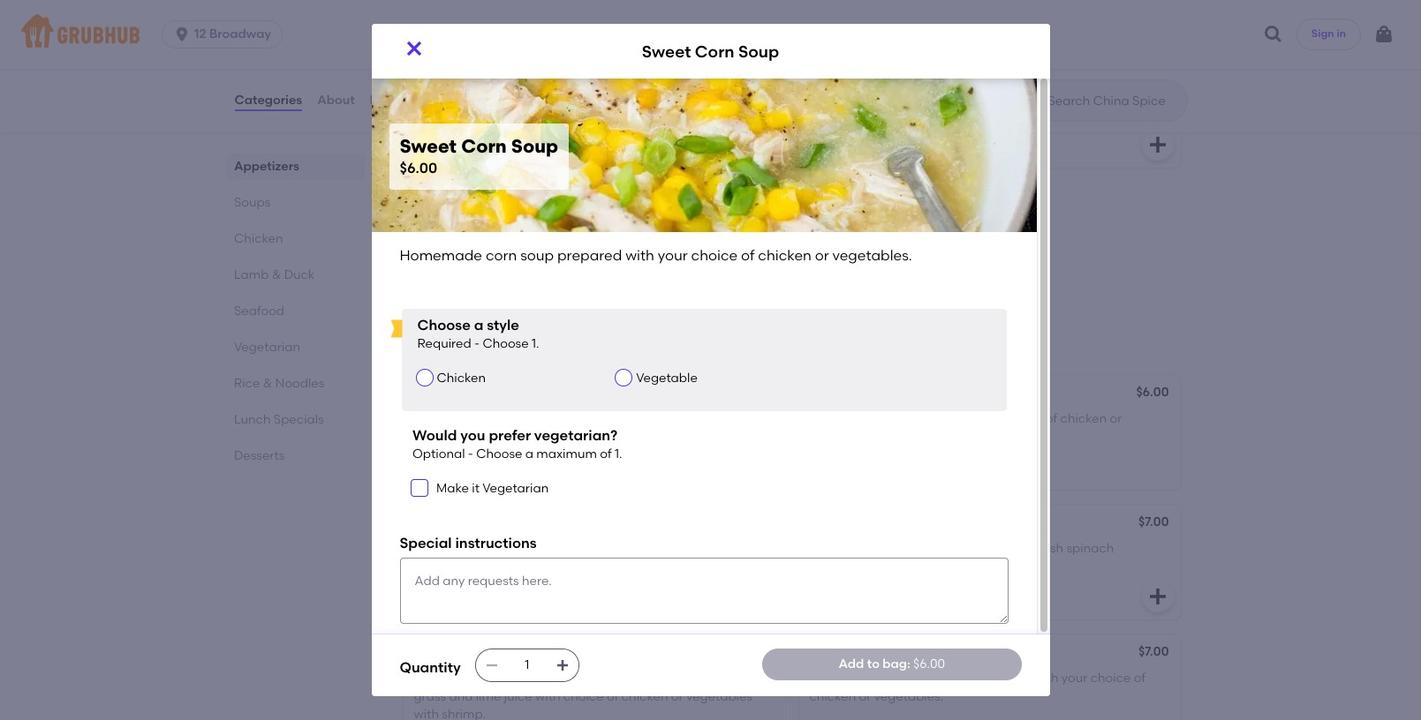 Task type: vqa. For each thing, say whether or not it's contained in the screenshot.
the the
no



Task type: describe. For each thing, give the bounding box(es) containing it.
tom yam soup
[[414, 647, 503, 662]]

0 vertical spatial vegetarian
[[234, 340, 300, 355]]

1 vertical spatial chicken
[[234, 231, 283, 247]]

tom
[[414, 647, 440, 662]]

a for a popular thai soup with vegetables, mushrooms, lemon grass and lime juice with choice of chicken or vegetables with shrimp.
[[414, 672, 423, 687]]

crispy for crispy fried marinated chicken with fresh green chili, onions, garlic and light soy sauce.
[[414, 0, 452, 10]]

garlic inside crispy fried marinated chicken with fresh green chili, onions, garlic and light soy sauce.
[[489, 13, 524, 28]]

mushrooms
[[907, 672, 977, 687]]

cilantro inside stir fried chicken cubes tossed with spring onions, lemon leaves, ginger, cilantro and mustard seeds in chefs special sauce.
[[414, 255, 460, 270]]

$7.00 for a popular thai soup with vegetables, mushrooms, lemon grass and lime juice with choice of chicken or vegetables with shrimp.
[[743, 645, 774, 660]]

make it vegetarian
[[436, 482, 549, 497]]

corn up "corn,"
[[490, 74, 520, 89]]

grass
[[414, 690, 446, 705]]

yam
[[442, 647, 469, 662]]

cubes
[[516, 219, 553, 234]]

or inside a popular thai soup with vegetables, mushrooms, lemon grass and lime juice with choice of chicken or vegetables with shrimp.
[[671, 690, 684, 705]]

lamb & duck
[[234, 268, 314, 283]]

vegetables
[[686, 690, 753, 705]]

0 vertical spatial sweet
[[642, 41, 691, 61]]

or inside garlic flavored soup with your choice of chicken or vegetables.
[[522, 560, 534, 575]]

$6.00 for add to bag:
[[914, 657, 946, 672]]

of inside a popular thai soup with vegetables, mushrooms, lemon grass and lime juice with choice of chicken or vegetables with shrimp.
[[607, 690, 619, 705]]

your inside garlic flavored soup with your choice of chicken or vegetables.
[[566, 542, 592, 557]]

fried for crispy fried marinated chicken with fresh green chili, onions, garlic and light soy sauce.
[[455, 0, 482, 10]]

vegetables. inside combination of mushrooms and tofu with your choice of chicken or vegetables.
[[874, 690, 944, 705]]

1. inside choose a style required - choose 1.
[[532, 337, 539, 352]]

mushrooms,
[[637, 672, 711, 687]]

maximum
[[537, 447, 597, 462]]

noodle
[[855, 412, 897, 427]]

0 vertical spatial sweet corn soup
[[642, 41, 779, 61]]

lunch specials
[[234, 413, 324, 428]]

instructions
[[455, 536, 537, 553]]

tofu inside the "a delicious vegetable clear soup with fresh spinach and tofu in light soy sauce."
[[837, 560, 861, 575]]

vegetables,
[[565, 672, 634, 687]]

crispy fried marinated chicken with fresh green chili, onions, garlic and light soy sauce.
[[414, 0, 696, 28]]

onions, inside coconut crusted golden fried shrimp tossed with onions, garlic and chili.
[[810, 13, 852, 28]]

rice
[[234, 376, 260, 391]]

noodles
[[275, 376, 324, 391]]

with inside stir fried chicken cubes tossed with spring onions, lemon leaves, ginger, cilantro and mustard seeds in chefs special sauce.
[[598, 219, 623, 234]]

it
[[472, 482, 480, 497]]

garlic
[[414, 542, 450, 557]]

popular
[[426, 672, 473, 687]]

sprouts,
[[905, 117, 952, 132]]

corn,
[[489, 99, 519, 114]]

add
[[839, 657, 864, 672]]

0 vertical spatial choose
[[417, 317, 471, 334]]

soup inside a popular thai soup with vegetables, mushrooms, lemon grass and lime juice with choice of chicken or vegetables with shrimp.
[[505, 672, 534, 687]]

12
[[194, 27, 206, 42]]

chicken 65
[[414, 194, 481, 209]]

pepper,
[[550, 99, 596, 114]]

- inside choose a style required - choose 1.
[[475, 337, 480, 352]]

scallions,
[[810, 117, 864, 132]]

65
[[467, 194, 481, 209]]

sign in
[[1312, 28, 1347, 40]]

ginger,
[[584, 237, 625, 252]]

chicken inside a popular thai soup with vegetables, mushrooms, lemon grass and lime juice with choice of chicken or vegetables with shrimp.
[[622, 690, 668, 705]]

& for lamb
[[271, 268, 281, 283]]

golden
[[913, 0, 955, 10]]

seeds
[[543, 255, 578, 270]]

fried inside coconut crusted golden fried shrimp tossed with onions, garlic and chili.
[[958, 0, 986, 10]]

lemon inside stir fried chicken cubes tossed with spring onions, lemon leaves, ginger, cilantro and mustard seeds in chefs special sauce.
[[500, 237, 537, 252]]

bhel
[[864, 74, 890, 89]]

broadway
[[209, 27, 271, 42]]

and inside combination of mushrooms and tofu with your choice of chicken or vegetables.
[[980, 672, 1004, 687]]

choice inside a clear noodle soup served with choice of chicken or vegetables.
[[1003, 412, 1043, 427]]

sour
[[847, 647, 875, 662]]

cilantro inside crispy wonton noodles tossed with cabbage, scallions, bean, sprouts, onions, cilantro and chili peppers.
[[1000, 117, 1046, 132]]

crusted
[[865, 0, 911, 10]]

seafood
[[234, 304, 284, 319]]

salt,
[[522, 99, 547, 114]]

flavored
[[453, 542, 503, 557]]

vegetables. inside a clear noodle soup served with choice of chicken or vegetables.
[[810, 430, 879, 445]]

choice inside a popular thai soup with vegetables, mushrooms, lemon grass and lime juice with choice of chicken or vegetables with shrimp.
[[564, 690, 604, 705]]

choice inside combination of mushrooms and tofu with your choice of chicken or vegetables.
[[1091, 672, 1131, 687]]

sauce. for crispy fried marinated chicken with fresh green chili, onions, garlic and light soy sauce.
[[605, 13, 645, 28]]

of inside a clear noodle soup served with choice of chicken or vegetables.
[[1046, 412, 1058, 427]]

corn down 'green'
[[695, 41, 735, 61]]

$8.00 for crispy wonton noodles tossed with cabbage, scallions, bean, sprouts, onions, cilantro and chili peppers.
[[1136, 72, 1169, 87]]

chicken inside combination of mushrooms and tofu with your choice of chicken or vegetables.
[[810, 690, 856, 705]]

lime
[[476, 690, 501, 705]]

sign
[[1312, 28, 1335, 40]]

Input item quantity number field
[[508, 650, 547, 682]]

1 vertical spatial prepared
[[551, 412, 607, 427]]

whole baby corn, salt, pepper, dry.
[[414, 99, 621, 114]]

about
[[317, 93, 355, 108]]

crispy wonton noodles tossed with cabbage, scallions, bean, sprouts, onions, cilantro and chili peppers.
[[810, 99, 1100, 150]]

garlic flavored soup with your choice of chicken or vegetables.
[[414, 542, 606, 575]]

$7.00 for combination of mushrooms and tofu with your choice of chicken or vegetables.
[[1139, 645, 1169, 660]]

0 vertical spatial prepared
[[558, 247, 622, 264]]

fresh inside crispy fried marinated chicken with fresh green chili, onions, garlic and light soy sauce.
[[629, 0, 658, 10]]

2 vertical spatial chicken
[[437, 371, 486, 386]]

reviews
[[370, 93, 419, 108]]

appetizers
[[234, 159, 299, 174]]

search icon image
[[1020, 90, 1041, 111]]

would you prefer vegetarian? optional - choose a maximum of 1.
[[413, 427, 622, 462]]

chicken inside garlic flavored soup with your choice of chicken or vegetables.
[[472, 560, 519, 575]]

sign in button
[[1297, 19, 1362, 50]]

in inside the "a delicious vegetable clear soup with fresh spinach and tofu in light soy sauce."
[[864, 560, 874, 575]]

1 vertical spatial homemade
[[414, 412, 486, 427]]

1 vertical spatial corn
[[489, 412, 516, 427]]

vegetable
[[877, 542, 938, 557]]

soup inside sweet corn soup $6.00
[[511, 136, 558, 158]]

reviews button
[[369, 69, 420, 133]]

0 horizontal spatial sweet corn soup
[[414, 387, 518, 402]]

a popular thai soup with vegetables, mushrooms, lemon grass and lime juice with choice of chicken or vegetables with shrimp.
[[414, 672, 753, 721]]

tossed inside coconut crusted golden fried shrimp tossed with onions, garlic and chili.
[[1032, 0, 1072, 10]]

1 vertical spatial homemade corn soup prepared with your choice of chicken or vegetables.
[[414, 412, 607, 463]]

desserts
[[234, 449, 284, 464]]

crispy fried marinated chicken with fresh green chili, onions, garlic and light soy sauce. button
[[403, 0, 785, 48]]

special
[[400, 536, 452, 553]]

& for rice
[[263, 376, 272, 391]]

cabbage,
[[1019, 99, 1078, 114]]

chefs
[[594, 255, 627, 270]]

with inside a clear noodle soup served with choice of chicken or vegetables.
[[974, 412, 1000, 427]]

lamb
[[234, 268, 269, 283]]

Special instructions text field
[[400, 558, 1009, 624]]

chicken 65 image
[[653, 183, 785, 298]]

spinach
[[1067, 542, 1115, 557]]

optional
[[413, 447, 465, 462]]

crispy for crispy baby corn
[[414, 74, 453, 89]]

peppers.
[[810, 135, 863, 150]]

would
[[413, 427, 457, 444]]

quantity
[[400, 660, 461, 677]]

categories
[[235, 93, 302, 108]]

juice
[[504, 690, 533, 705]]

$6.00 for sweet corn soup
[[400, 160, 438, 177]]

corn up the you
[[454, 387, 484, 402]]

choose inside would you prefer vegetarian? optional - choose a maximum of 1.
[[476, 447, 523, 462]]

served
[[932, 412, 971, 427]]

shrimp
[[988, 0, 1029, 10]]

& for hot
[[835, 647, 844, 662]]

of inside garlic flavored soup with your choice of chicken or vegetables.
[[457, 560, 469, 575]]

noodles
[[899, 99, 946, 114]]

or inside a clear noodle soup served with choice of chicken or vegetables.
[[1110, 412, 1123, 427]]

a for a delicious vegetable clear soup with fresh spinach and tofu in light soy sauce.
[[810, 542, 819, 557]]



Task type: locate. For each thing, give the bounding box(es) containing it.
chicken
[[414, 194, 464, 209], [234, 231, 283, 247], [437, 371, 486, 386]]

1 vertical spatial cilantro
[[414, 255, 460, 270]]

onions, right the sprouts,
[[955, 117, 998, 132]]

of
[[741, 247, 755, 264], [1046, 412, 1058, 427], [514, 430, 526, 445], [600, 447, 612, 462], [457, 560, 469, 575], [892, 672, 904, 687], [1134, 672, 1146, 687], [607, 690, 619, 705]]

1 vertical spatial sauce.
[[460, 273, 499, 288]]

soy up dry.
[[583, 13, 603, 28]]

and down crusted
[[892, 13, 916, 28]]

1 $8.00 from the left
[[741, 72, 774, 87]]

and inside coconut crusted golden fried shrimp tossed with onions, garlic and chili.
[[892, 13, 916, 28]]

lunch
[[234, 413, 270, 428]]

specials
[[273, 413, 324, 428]]

1 horizontal spatial $8.00
[[1136, 72, 1169, 87]]

0 vertical spatial sauce.
[[605, 13, 645, 28]]

1 vertical spatial tofu
[[1007, 672, 1031, 687]]

onions, down coconut
[[810, 13, 852, 28]]

1 vertical spatial &
[[263, 376, 272, 391]]

and right the mushrooms
[[980, 672, 1004, 687]]

0 horizontal spatial clear
[[822, 412, 852, 427]]

tossed inside crispy wonton noodles tossed with cabbage, scallions, bean, sprouts, onions, cilantro and chili peppers.
[[949, 99, 988, 114]]

2 vertical spatial $6.00
[[914, 657, 946, 672]]

crispy up chili, on the top left of page
[[414, 0, 452, 10]]

0 horizontal spatial -
[[468, 447, 473, 462]]

&
[[271, 268, 281, 283], [263, 376, 272, 391], [835, 647, 844, 662]]

stir
[[414, 219, 434, 234]]

stir fried chicken cubes tossed with spring onions, lemon leaves, ginger, cilantro and mustard seeds in chefs special sauce.
[[414, 219, 627, 288]]

onions, inside stir fried chicken cubes tossed with spring onions, lemon leaves, ginger, cilantro and mustard seeds in chefs special sauce.
[[454, 237, 497, 252]]

sauce. up dry.
[[605, 13, 645, 28]]

fresh inside the "a delicious vegetable clear soup with fresh spinach and tofu in light soy sauce."
[[1035, 542, 1064, 557]]

homemade up would
[[414, 412, 486, 427]]

combination
[[810, 672, 889, 687]]

a
[[474, 317, 484, 334], [525, 447, 534, 462]]

0 horizontal spatial $6.00
[[400, 160, 438, 177]]

0 vertical spatial tossed
[[1032, 0, 1072, 10]]

0 horizontal spatial tofu
[[837, 560, 861, 575]]

a left 'style'
[[474, 317, 484, 334]]

2 horizontal spatial tossed
[[1032, 0, 1072, 10]]

with inside garlic flavored soup with your choice of chicken or vegetables.
[[538, 542, 563, 557]]

1 vertical spatial 1.
[[615, 447, 622, 462]]

soy inside crispy fried marinated chicken with fresh green chili, onions, garlic and light soy sauce.
[[583, 13, 603, 28]]

sweet up would
[[414, 387, 451, 402]]

crispy inside crispy wonton noodles tossed with cabbage, scallions, bean, sprouts, onions, cilantro and chili peppers.
[[810, 99, 848, 114]]

tossed up the leaves,
[[556, 219, 595, 234]]

a inside would you prefer vegetarian? optional - choose a maximum of 1.
[[525, 447, 534, 462]]

1. down vegetarian?
[[615, 447, 622, 462]]

1 horizontal spatial vegetarian
[[483, 482, 549, 497]]

tofu
[[837, 560, 861, 575], [1007, 672, 1031, 687]]

0 horizontal spatial in
[[581, 255, 591, 270]]

chicken up "lamb"
[[234, 231, 283, 247]]

and inside crispy fried marinated chicken with fresh green chili, onions, garlic and light soy sauce.
[[527, 13, 550, 28]]

soup up prefer
[[519, 412, 548, 427]]

crispy for crispy wonton noodles tossed with cabbage, scallions, bean, sprouts, onions, cilantro and chili peppers.
[[810, 99, 848, 114]]

choose down 'style'
[[483, 337, 529, 352]]

0 vertical spatial soups
[[234, 195, 270, 210]]

required
[[417, 337, 472, 352]]

1 vertical spatial a
[[810, 542, 819, 557]]

1 vertical spatial vegetarian
[[483, 482, 549, 497]]

$8.00 up the search china spice search field on the right
[[1136, 72, 1169, 87]]

soy inside the "a delicious vegetable clear soup with fresh spinach and tofu in light soy sauce."
[[906, 560, 926, 575]]

0 vertical spatial a
[[810, 412, 819, 427]]

0 horizontal spatial tossed
[[556, 219, 595, 234]]

2 $8.00 from the left
[[1136, 72, 1169, 87]]

onions, right spring
[[454, 237, 497, 252]]

1 vertical spatial lemon
[[714, 672, 751, 687]]

light
[[553, 13, 580, 28], [877, 560, 903, 575]]

1 horizontal spatial sweet corn soup
[[642, 41, 779, 61]]

& left duck
[[271, 268, 281, 283]]

1 horizontal spatial sauce.
[[605, 13, 645, 28]]

prepared
[[558, 247, 622, 264], [551, 412, 607, 427]]

man chow soup image
[[653, 505, 785, 620]]

0 vertical spatial homemade
[[400, 247, 482, 264]]

coconut crusted golden fried shrimp tossed with onions, garlic and chili.
[[810, 0, 1100, 28]]

choose a style required - choose 1.
[[417, 317, 539, 352]]

crispy baby corn
[[414, 74, 520, 89]]

soups down special
[[400, 334, 456, 356]]

with inside crispy wonton noodles tossed with cabbage, scallions, bean, sprouts, onions, cilantro and chili peppers.
[[991, 99, 1016, 114]]

lemon inside a popular thai soup with vegetables, mushrooms, lemon grass and lime juice with choice of chicken or vegetables with shrimp.
[[714, 672, 751, 687]]

12 broadway
[[194, 27, 271, 42]]

and down cabbage,
[[1049, 117, 1073, 132]]

or
[[815, 247, 829, 264], [1110, 412, 1123, 427], [579, 430, 591, 445], [522, 560, 534, 575], [671, 690, 684, 705], [859, 690, 872, 705]]

corn up prefer
[[489, 412, 516, 427]]

choose down prefer
[[476, 447, 523, 462]]

& right rice
[[263, 376, 272, 391]]

1 vertical spatial a
[[525, 447, 534, 462]]

soup inside garlic flavored soup with your choice of chicken or vegetables.
[[506, 542, 535, 557]]

in down delicious
[[864, 560, 874, 575]]

duck
[[284, 268, 314, 283]]

1 vertical spatial soups
[[400, 334, 456, 356]]

2 vertical spatial choose
[[476, 447, 523, 462]]

corn down cubes
[[486, 247, 517, 264]]

crispy inside crispy fried marinated chicken with fresh green chili, onions, garlic and light soy sauce.
[[414, 0, 452, 10]]

0 horizontal spatial garlic
[[489, 13, 524, 28]]

a delicious vegetable clear soup with fresh spinach and tofu in light soy sauce.
[[810, 542, 1115, 575]]

chicken inside a clear noodle soup served with choice of chicken or vegetables.
[[1061, 412, 1107, 427]]

2 horizontal spatial sauce.
[[929, 560, 969, 575]]

a for a clear noodle soup served with choice of chicken or vegetables.
[[810, 412, 819, 427]]

onions, right chili, on the top left of page
[[444, 13, 487, 28]]

bean,
[[867, 117, 902, 132]]

$8.00
[[741, 72, 774, 87], [1136, 72, 1169, 87]]

hot & sour soup
[[810, 647, 909, 662]]

1 vertical spatial light
[[877, 560, 903, 575]]

fried left shrimp
[[958, 0, 986, 10]]

0 vertical spatial lemon
[[500, 237, 537, 252]]

soup up juice
[[505, 672, 534, 687]]

crispy up scallions,
[[810, 99, 848, 114]]

categories button
[[234, 69, 303, 133]]

add to bag: $6.00
[[839, 657, 946, 672]]

whole
[[414, 99, 452, 114]]

to
[[867, 657, 880, 672]]

clear inside a clear noodle soup served with choice of chicken or vegetables.
[[822, 412, 852, 427]]

sauce. inside the "a delicious vegetable clear soup with fresh spinach and tofu in light soy sauce."
[[929, 560, 969, 575]]

chicken up stir
[[414, 194, 464, 209]]

0 horizontal spatial sauce.
[[460, 273, 499, 288]]

light inside the "a delicious vegetable clear soup with fresh spinach and tofu in light soy sauce."
[[877, 560, 903, 575]]

1 vertical spatial fresh
[[1035, 542, 1064, 557]]

1 horizontal spatial tossed
[[949, 99, 988, 114]]

garlic down crusted
[[855, 13, 889, 28]]

a inside the "a delicious vegetable clear soup with fresh spinach and tofu in light soy sauce."
[[810, 542, 819, 557]]

in inside button
[[1337, 28, 1347, 40]]

and
[[527, 13, 550, 28], [892, 13, 916, 28], [1049, 117, 1073, 132], [463, 255, 487, 270], [810, 560, 834, 575], [980, 672, 1004, 687], [449, 690, 473, 705]]

0 vertical spatial cilantro
[[1000, 117, 1046, 132]]

a inside a popular thai soup with vegetables, mushrooms, lemon grass and lime juice with choice of chicken or vegetables with shrimp.
[[414, 672, 423, 687]]

svg image inside the 12 broadway button
[[173, 26, 191, 43]]

1 horizontal spatial soups
[[400, 334, 456, 356]]

chili.
[[919, 13, 946, 28]]

cilantro down search icon
[[1000, 117, 1046, 132]]

chicken inside stir fried chicken cubes tossed with spring onions, lemon leaves, ginger, cilantro and mustard seeds in chefs special sauce.
[[467, 219, 513, 234]]

sweet corn soup $6.00
[[400, 136, 558, 177]]

1 vertical spatial $6.00
[[1137, 385, 1169, 400]]

sauce. down vegetable
[[929, 560, 969, 575]]

sweet down 'green'
[[642, 41, 691, 61]]

vegetarian right it
[[483, 482, 549, 497]]

marinated
[[485, 0, 549, 10]]

and inside the "a delicious vegetable clear soup with fresh spinach and tofu in light soy sauce."
[[810, 560, 834, 575]]

2 vertical spatial in
[[864, 560, 874, 575]]

prefer
[[489, 427, 531, 444]]

and inside a popular thai soup with vegetables, mushrooms, lemon grass and lime juice with choice of chicken or vegetables with shrimp.
[[449, 690, 473, 705]]

light for in
[[877, 560, 903, 575]]

clear left noodle at the bottom right of page
[[822, 412, 852, 427]]

sweet down "whole"
[[400, 136, 457, 158]]

fresh
[[629, 0, 658, 10], [1035, 542, 1064, 557]]

0 horizontal spatial soups
[[234, 195, 270, 210]]

soup inside the "a delicious vegetable clear soup with fresh spinach and tofu in light soy sauce."
[[974, 542, 1004, 557]]

& right 'hot'
[[835, 647, 844, 662]]

choice inside garlic flavored soup with your choice of chicken or vegetables.
[[414, 560, 454, 575]]

in inside stir fried chicken cubes tossed with spring onions, lemon leaves, ginger, cilantro and mustard seeds in chefs special sauce.
[[581, 255, 591, 270]]

coconut
[[810, 0, 862, 10]]

choose
[[417, 317, 471, 334], [483, 337, 529, 352], [476, 447, 523, 462]]

1 vertical spatial clear
[[941, 542, 971, 557]]

with inside combination of mushrooms and tofu with your choice of chicken or vegetables.
[[1034, 672, 1059, 687]]

corn inside sweet corn soup $6.00
[[461, 136, 507, 158]]

tossed right shrimp
[[1032, 0, 1072, 10]]

1 horizontal spatial -
[[475, 337, 480, 352]]

svg image
[[751, 14, 773, 35], [1263, 24, 1285, 45], [1374, 24, 1395, 45], [173, 26, 191, 43], [403, 38, 425, 59], [751, 134, 773, 156], [556, 659, 570, 673]]

1 vertical spatial crispy
[[414, 74, 453, 89]]

2 vertical spatial &
[[835, 647, 844, 662]]

a inside a clear noodle soup served with choice of chicken or vegetables.
[[810, 412, 819, 427]]

2 vertical spatial sweet
[[414, 387, 451, 402]]

corn
[[486, 247, 517, 264], [489, 412, 516, 427]]

your inside combination of mushrooms and tofu with your choice of chicken or vegetables.
[[1062, 672, 1088, 687]]

0 horizontal spatial lemon
[[500, 237, 537, 252]]

in right sign in the top right of the page
[[1337, 28, 1347, 40]]

onions, inside crispy wonton noodles tossed with cabbage, scallions, bean, sprouts, onions, cilantro and chili peppers.
[[955, 117, 998, 132]]

1 horizontal spatial a
[[525, 447, 534, 462]]

wonton
[[851, 99, 896, 114]]

$6.00
[[400, 160, 438, 177], [1137, 385, 1169, 400], [914, 657, 946, 672]]

chili,
[[414, 13, 441, 28]]

0 horizontal spatial soy
[[583, 13, 603, 28]]

tofu right the mushrooms
[[1007, 672, 1031, 687]]

1 garlic from the left
[[489, 13, 524, 28]]

cilantro up special
[[414, 255, 460, 270]]

hot
[[810, 647, 832, 662]]

sauce. inside stir fried chicken cubes tossed with spring onions, lemon leaves, ginger, cilantro and mustard seeds in chefs special sauce.
[[460, 273, 499, 288]]

0 vertical spatial light
[[553, 13, 580, 28]]

1 horizontal spatial clear
[[941, 542, 971, 557]]

Search China Spice  search field
[[1047, 93, 1182, 110]]

1 vertical spatial sweet
[[400, 136, 457, 158]]

1 horizontal spatial cilantro
[[1000, 117, 1046, 132]]

1 horizontal spatial soy
[[906, 560, 926, 575]]

garlic inside coconut crusted golden fried shrimp tossed with onions, garlic and chili.
[[855, 13, 889, 28]]

sweet corn soup down 'green'
[[642, 41, 779, 61]]

make
[[436, 482, 469, 497]]

$7.00 for a delicious vegetable clear soup with fresh spinach and tofu in light soy sauce.
[[1139, 515, 1169, 530]]

and up shrimp.
[[449, 690, 473, 705]]

fried left marinated
[[455, 0, 482, 10]]

0 vertical spatial tofu
[[837, 560, 861, 575]]

2 vertical spatial sauce.
[[929, 560, 969, 575]]

0 vertical spatial corn
[[486, 247, 517, 264]]

crispy up "whole"
[[414, 74, 453, 89]]

$6.00 inside sweet corn soup $6.00
[[400, 160, 438, 177]]

choice
[[691, 247, 738, 264], [1003, 412, 1043, 427], [471, 430, 512, 445], [414, 560, 454, 575], [1091, 672, 1131, 687], [564, 690, 604, 705]]

soy down vegetable
[[906, 560, 926, 575]]

soups down appetizers
[[234, 195, 270, 210]]

soup
[[521, 247, 554, 264], [519, 412, 548, 427], [899, 412, 929, 427], [506, 542, 535, 557], [974, 542, 1004, 557], [505, 672, 534, 687]]

tofu inside combination of mushrooms and tofu with your choice of chicken or vegetables.
[[1007, 672, 1031, 687]]

sweet corn soup up the you
[[414, 387, 518, 402]]

a down prefer
[[525, 447, 534, 462]]

0 vertical spatial crispy
[[414, 0, 452, 10]]

soup right flavored
[[506, 542, 535, 557]]

0 vertical spatial chicken
[[414, 194, 464, 209]]

1. inside would you prefer vegetarian? optional - choose a maximum of 1.
[[615, 447, 622, 462]]

choose up required
[[417, 317, 471, 334]]

light for and
[[553, 13, 580, 28]]

0 vertical spatial a
[[474, 317, 484, 334]]

mustard
[[490, 255, 540, 270]]

1 horizontal spatial $6.00
[[914, 657, 946, 672]]

coconut crusted golden fried shrimp tossed with onions, garlic and chili. button
[[799, 0, 1181, 48]]

lemon up the 'mustard' at top
[[500, 237, 537, 252]]

delicious
[[822, 542, 875, 557]]

1 vertical spatial -
[[468, 447, 473, 462]]

svg image
[[1147, 134, 1169, 156], [414, 484, 425, 494], [1147, 587, 1169, 608], [485, 659, 499, 673]]

2 garlic from the left
[[855, 13, 889, 28]]

with inside coconut crusted golden fried shrimp tossed with onions, garlic and chili.
[[1075, 0, 1100, 10]]

$10.00
[[736, 194, 774, 209]]

tossed up the sprouts,
[[949, 99, 988, 114]]

sauce. inside crispy fried marinated chicken with fresh green chili, onions, garlic and light soy sauce.
[[605, 13, 645, 28]]

light inside crispy fried marinated chicken with fresh green chili, onions, garlic and light soy sauce.
[[553, 13, 580, 28]]

1 vertical spatial sweet corn soup
[[414, 387, 518, 402]]

1 vertical spatial choose
[[483, 337, 529, 352]]

and inside stir fried chicken cubes tossed with spring onions, lemon leaves, ginger, cilantro and mustard seeds in chefs special sauce.
[[463, 255, 487, 270]]

fried inside crispy fried marinated chicken with fresh green chili, onions, garlic and light soy sauce.
[[455, 0, 482, 10]]

and down delicious
[[810, 560, 834, 575]]

2 vertical spatial a
[[414, 672, 423, 687]]

vegetables. inside garlic flavored soup with your choice of chicken or vegetables.
[[537, 560, 606, 575]]

you
[[461, 427, 486, 444]]

- down the you
[[468, 447, 473, 462]]

lemon
[[500, 237, 537, 252], [714, 672, 751, 687]]

fresh left 'green'
[[629, 0, 658, 10]]

and inside crispy wonton noodles tossed with cabbage, scallions, bean, sprouts, onions, cilantro and chili peppers.
[[1049, 117, 1073, 132]]

a left noodle at the bottom right of page
[[810, 412, 819, 427]]

or inside combination of mushrooms and tofu with your choice of chicken or vegetables.
[[859, 690, 872, 705]]

$7.00
[[1139, 515, 1169, 530], [743, 645, 774, 660], [1139, 645, 1169, 660]]

soup left served
[[899, 412, 929, 427]]

0 vertical spatial in
[[1337, 28, 1347, 40]]

- right required
[[475, 337, 480, 352]]

1 horizontal spatial fresh
[[1035, 542, 1064, 557]]

vegetarian?
[[534, 427, 618, 444]]

lemon up vegetables
[[714, 672, 751, 687]]

about button
[[316, 69, 356, 133]]

sweet inside sweet corn soup $6.00
[[400, 136, 457, 158]]

a left delicious
[[810, 542, 819, 557]]

sauce. down the 'mustard' at top
[[460, 273, 499, 288]]

soy for chicken
[[583, 13, 603, 28]]

2 vertical spatial crispy
[[810, 99, 848, 114]]

and down marinated
[[527, 13, 550, 28]]

0 vertical spatial $6.00
[[400, 160, 438, 177]]

fried inside stir fried chicken cubes tossed with spring onions, lemon leaves, ginger, cilantro and mustard seeds in chefs special sauce.
[[437, 219, 464, 234]]

light down vegetable
[[877, 560, 903, 575]]

homemade up special
[[400, 247, 482, 264]]

dry.
[[599, 99, 621, 114]]

vegetarian down seafood
[[234, 340, 300, 355]]

soy for clear
[[906, 560, 926, 575]]

cilantro
[[1000, 117, 1046, 132], [414, 255, 460, 270]]

0 vertical spatial 1.
[[532, 337, 539, 352]]

with inside crispy fried marinated chicken with fresh green chili, onions, garlic and light soy sauce.
[[601, 0, 626, 10]]

soup right vegetable
[[974, 542, 1004, 557]]

shrimp.
[[442, 708, 486, 721]]

1. down the 'mustard' at top
[[532, 337, 539, 352]]

1 horizontal spatial light
[[877, 560, 903, 575]]

sweet corn soup
[[642, 41, 779, 61], [414, 387, 518, 402]]

1 vertical spatial tossed
[[949, 99, 988, 114]]

onions,
[[444, 13, 487, 28], [810, 13, 852, 28], [955, 117, 998, 132], [454, 237, 497, 252]]

1 horizontal spatial in
[[864, 560, 874, 575]]

1 horizontal spatial 1.
[[615, 447, 622, 462]]

12 broadway button
[[162, 20, 290, 49]]

2 horizontal spatial in
[[1337, 28, 1347, 40]]

sweet corn soup image
[[653, 376, 785, 490]]

soup inside a clear noodle soup served with choice of chicken or vegetables.
[[899, 412, 929, 427]]

light up pepper,
[[553, 13, 580, 28]]

soup
[[739, 41, 779, 61], [511, 136, 558, 158], [487, 387, 518, 402], [472, 647, 503, 662], [878, 647, 909, 662]]

0 horizontal spatial a
[[474, 317, 484, 334]]

0 vertical spatial homemade corn soup prepared with your choice of chicken or vegetables.
[[400, 247, 913, 264]]

soup down cubes
[[521, 247, 554, 264]]

szhwern bhel
[[810, 74, 890, 89]]

of inside would you prefer vegetarian? optional - choose a maximum of 1.
[[600, 447, 612, 462]]

$8.00 for whole baby corn, salt, pepper, dry.
[[741, 72, 774, 87]]

0 vertical spatial clear
[[822, 412, 852, 427]]

with inside the "a delicious vegetable clear soup with fresh spinach and tofu in light soy sauce."
[[1006, 542, 1032, 557]]

sauce. for a delicious vegetable clear soup with fresh spinach and tofu in light soy sauce.
[[929, 560, 969, 575]]

corn down baby
[[461, 136, 507, 158]]

in left 'chefs'
[[581, 255, 591, 270]]

main navigation navigation
[[0, 0, 1422, 69]]

1 vertical spatial soy
[[906, 560, 926, 575]]

chili
[[1076, 117, 1100, 132]]

0 horizontal spatial light
[[553, 13, 580, 28]]

crispy
[[414, 0, 452, 10], [414, 74, 453, 89], [810, 99, 848, 114]]

0 horizontal spatial $8.00
[[741, 72, 774, 87]]

0 horizontal spatial cilantro
[[414, 255, 460, 270]]

and left the 'mustard' at top
[[463, 255, 487, 270]]

fried down chicken 65
[[437, 219, 464, 234]]

clear
[[822, 412, 852, 427], [941, 542, 971, 557]]

clear inside the "a delicious vegetable clear soup with fresh spinach and tofu in light soy sauce."
[[941, 542, 971, 557]]

0 vertical spatial &
[[271, 268, 281, 283]]

0 horizontal spatial fresh
[[629, 0, 658, 10]]

1 horizontal spatial garlic
[[855, 13, 889, 28]]

a inside choose a style required - choose 1.
[[474, 317, 484, 334]]

- inside would you prefer vegetarian? optional - choose a maximum of 1.
[[468, 447, 473, 462]]

chicken inside crispy fried marinated chicken with fresh green chili, onions, garlic and light soy sauce.
[[551, 0, 598, 10]]

tofu down delicious
[[837, 560, 861, 575]]

fresh left the spinach
[[1035, 542, 1064, 557]]

2 vertical spatial tossed
[[556, 219, 595, 234]]

onions, inside crispy fried marinated chicken with fresh green chili, onions, garlic and light soy sauce.
[[444, 13, 487, 28]]

vegetable
[[636, 371, 698, 386]]

a clear noodle soup served with choice of chicken or vegetables.
[[810, 412, 1123, 445]]

tossed inside stir fried chicken cubes tossed with spring onions, lemon leaves, ginger, cilantro and mustard seeds in chefs special sauce.
[[556, 219, 595, 234]]

0 horizontal spatial vegetarian
[[234, 340, 300, 355]]

1 horizontal spatial tofu
[[1007, 672, 1031, 687]]

spring
[[414, 237, 451, 252]]

1 horizontal spatial lemon
[[714, 672, 751, 687]]

a up grass
[[414, 672, 423, 687]]

fried for stir fried chicken cubes tossed with spring onions, lemon leaves, ginger, cilantro and mustard seeds in chefs special sauce.
[[437, 219, 464, 234]]

chicken down required
[[437, 371, 486, 386]]

clear right vegetable
[[941, 542, 971, 557]]

$8.00 down "main navigation" navigation
[[741, 72, 774, 87]]

garlic down marinated
[[489, 13, 524, 28]]



